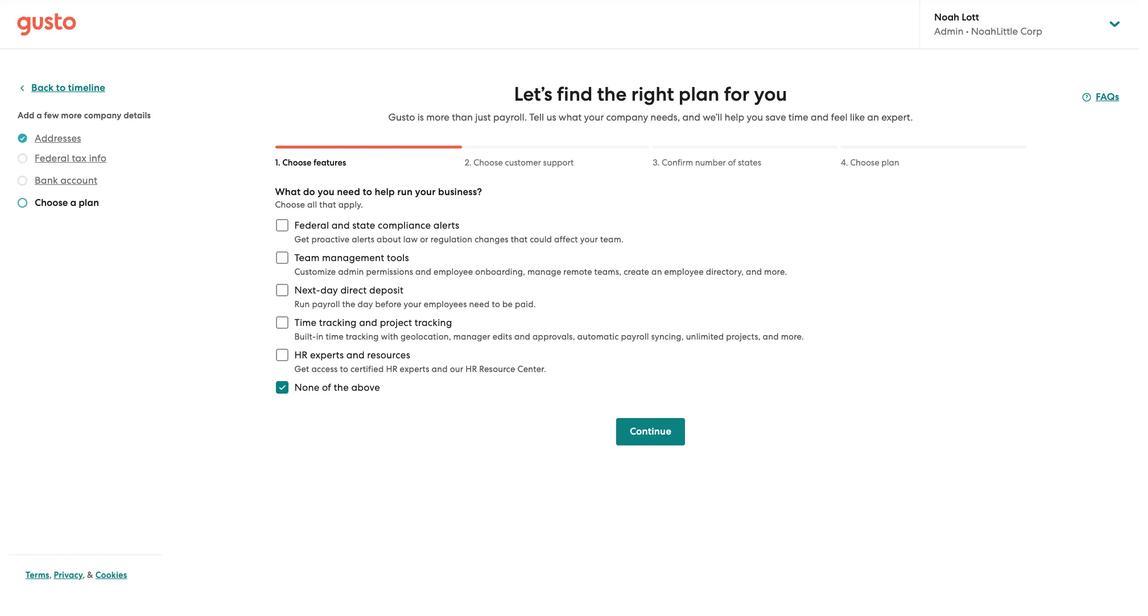 Task type: locate. For each thing, give the bounding box(es) containing it.
run
[[295, 299, 310, 310]]

employee down regulation
[[434, 267, 473, 277]]

day down direct
[[358, 299, 373, 310]]

resource
[[480, 364, 516, 375]]

corp
[[1021, 26, 1043, 37]]

employees
[[424, 299, 467, 310]]

None of the above checkbox
[[270, 375, 295, 400]]

1 vertical spatial an
[[652, 267, 663, 277]]

1 vertical spatial the
[[343, 299, 356, 310]]

your
[[584, 112, 604, 123], [415, 186, 436, 198], [581, 235, 598, 245], [404, 299, 422, 310]]

employee
[[434, 267, 473, 277], [665, 267, 704, 277]]

1 horizontal spatial federal
[[295, 220, 329, 231]]

0 horizontal spatial ,
[[49, 571, 52, 581]]

federal for federal and state compliance alerts
[[295, 220, 329, 231]]

0 horizontal spatial hr
[[295, 350, 308, 361]]

0 horizontal spatial time
[[326, 332, 344, 342]]

a
[[37, 110, 42, 121], [70, 197, 76, 209]]

0 horizontal spatial a
[[37, 110, 42, 121]]

what
[[559, 112, 582, 123]]

permissions
[[366, 267, 413, 277]]

1 vertical spatial of
[[322, 382, 332, 393]]

1 horizontal spatial an
[[868, 112, 880, 123]]

need inside what do you need to help run your business? choose all that apply.
[[337, 186, 361, 198]]

1 , from the left
[[49, 571, 52, 581]]

account
[[61, 175, 98, 186]]

of down access
[[322, 382, 332, 393]]

0 horizontal spatial that
[[320, 200, 336, 210]]

1 horizontal spatial employee
[[665, 267, 704, 277]]

0 horizontal spatial of
[[322, 382, 332, 393]]

1 horizontal spatial alerts
[[434, 220, 460, 231]]

2 horizontal spatial hr
[[466, 364, 477, 375]]

the down 'next-day direct deposit'
[[343, 299, 356, 310]]

company down timeline at the top of page
[[84, 110, 122, 121]]

tax
[[72, 153, 87, 164]]

1 horizontal spatial payroll
[[621, 332, 650, 342]]

the left above
[[334, 382, 349, 393]]

federal and state compliance alerts
[[295, 220, 460, 231]]

0 vertical spatial check image
[[18, 176, 27, 186]]

an right like
[[868, 112, 880, 123]]

is
[[418, 112, 424, 123]]

time
[[295, 317, 317, 329]]

1 horizontal spatial a
[[70, 197, 76, 209]]

Team management tools checkbox
[[270, 245, 295, 270]]

experts down resources at bottom left
[[400, 364, 430, 375]]

more. right projects,
[[782, 332, 805, 342]]

your right what
[[584, 112, 604, 123]]

unlimited
[[686, 332, 724, 342]]

0 vertical spatial plan
[[679, 83, 720, 106]]

0 vertical spatial of
[[728, 158, 736, 168]]

1 horizontal spatial that
[[511, 235, 528, 245]]

your left team.
[[581, 235, 598, 245]]

none
[[295, 382, 320, 393]]

to up apply.
[[363, 186, 372, 198]]

1 vertical spatial federal
[[295, 220, 329, 231]]

plan up we'll
[[679, 83, 720, 106]]

built-in time tracking with geolocation, manager edits and approvals, automatic payroll syncing, unlimited projects, and more.
[[295, 332, 805, 342]]

help left run
[[375, 186, 395, 198]]

federal inside button
[[35, 153, 69, 164]]

you right 'do'
[[318, 186, 335, 198]]

addresses button
[[35, 132, 81, 145]]

and down or
[[416, 267, 432, 277]]

bank account button
[[35, 174, 98, 187]]

proactive
[[312, 235, 350, 245]]

you
[[755, 83, 788, 106], [747, 112, 764, 123], [318, 186, 335, 198]]

2 , from the left
[[83, 571, 85, 581]]

alerts down state
[[352, 235, 375, 245]]

direct
[[341, 285, 367, 296]]

1 vertical spatial more.
[[782, 332, 805, 342]]

help right we'll
[[725, 112, 745, 123]]

choose down bank
[[35, 197, 68, 209]]

get up none
[[295, 364, 309, 375]]

home image
[[17, 13, 76, 36]]

more right is
[[427, 112, 450, 123]]

tracking up the in
[[319, 317, 357, 329]]

0 horizontal spatial company
[[84, 110, 122, 121]]

edits
[[493, 332, 513, 342]]

addresses
[[35, 133, 81, 144]]

a inside list
[[70, 197, 76, 209]]

a down account
[[70, 197, 76, 209]]

2 check image from the top
[[18, 198, 27, 208]]

0 vertical spatial the
[[598, 83, 627, 106]]

day down customize
[[321, 285, 338, 296]]

your right run
[[415, 186, 436, 198]]

to right back
[[56, 82, 66, 94]]

,
[[49, 571, 52, 581], [83, 571, 85, 581]]

2 get from the top
[[295, 364, 309, 375]]

a left the "few"
[[37, 110, 42, 121]]

, left the privacy
[[49, 571, 52, 581]]

plan inside "let's find the right plan for you gusto is more than just payroll. tell us what your company needs, and we'll help you save time and feel like an expert."
[[679, 83, 720, 106]]

terms
[[26, 571, 49, 581]]

help inside "let's find the right plan for you gusto is more than just payroll. tell us what your company needs, and we'll help you save time and feel like an expert."
[[725, 112, 745, 123]]

1 vertical spatial alerts
[[352, 235, 375, 245]]

a for few
[[37, 110, 42, 121]]

and left our
[[432, 364, 448, 375]]

, left & at bottom
[[83, 571, 85, 581]]

federal down "addresses"
[[35, 153, 69, 164]]

0 vertical spatial an
[[868, 112, 880, 123]]

team.
[[601, 235, 624, 245]]

and down before
[[359, 317, 378, 329]]

back to timeline
[[31, 82, 105, 94]]

1 horizontal spatial need
[[469, 299, 490, 310]]

1 employee from the left
[[434, 267, 473, 277]]

an
[[868, 112, 880, 123], [652, 267, 663, 277]]

company inside "let's find the right plan for you gusto is more than just payroll. tell us what your company needs, and we'll help you save time and feel like an expert."
[[607, 112, 649, 123]]

needs,
[[651, 112, 681, 123]]

the
[[598, 83, 627, 106], [343, 299, 356, 310], [334, 382, 349, 393]]

1 vertical spatial a
[[70, 197, 76, 209]]

get
[[295, 235, 309, 245], [295, 364, 309, 375]]

back
[[31, 82, 54, 94]]

2 vertical spatial plan
[[79, 197, 99, 209]]

1 horizontal spatial time
[[789, 112, 809, 123]]

lott
[[962, 11, 980, 23]]

check image
[[18, 176, 27, 186], [18, 198, 27, 208]]

save
[[766, 112, 787, 123]]

payroll.
[[494, 112, 527, 123]]

plan down the expert.
[[882, 158, 900, 168]]

choose down like
[[851, 158, 880, 168]]

time right "save"
[[789, 112, 809, 123]]

1 horizontal spatial ,
[[83, 571, 85, 581]]

alerts up regulation
[[434, 220, 460, 231]]

more right the "few"
[[61, 110, 82, 121]]

0 vertical spatial payroll
[[312, 299, 340, 310]]

help
[[725, 112, 745, 123], [375, 186, 395, 198]]

get for federal
[[295, 235, 309, 245]]

the right find
[[598, 83, 627, 106]]

remote
[[564, 267, 593, 277]]

choose features
[[283, 158, 346, 168]]

0 vertical spatial need
[[337, 186, 361, 198]]

find
[[557, 83, 593, 106]]

faqs
[[1097, 91, 1120, 103]]

team management tools
[[295, 252, 409, 264]]

0 horizontal spatial federal
[[35, 153, 69, 164]]

1 horizontal spatial plan
[[679, 83, 720, 106]]

0 vertical spatial get
[[295, 235, 309, 245]]

0 vertical spatial a
[[37, 110, 42, 121]]

get up team
[[295, 235, 309, 245]]

terms link
[[26, 571, 49, 581]]

1 horizontal spatial company
[[607, 112, 649, 123]]

0 horizontal spatial experts
[[310, 350, 344, 361]]

center.
[[518, 364, 547, 375]]

that right all
[[320, 200, 336, 210]]

the inside "let's find the right plan for you gusto is more than just payroll. tell us what your company needs, and we'll help you save time and feel like an expert."
[[598, 83, 627, 106]]

2 vertical spatial you
[[318, 186, 335, 198]]

noahlittle
[[972, 26, 1019, 37]]

admin
[[935, 26, 964, 37]]

that left could
[[511, 235, 528, 245]]

1 vertical spatial payroll
[[621, 332, 650, 342]]

like
[[851, 112, 865, 123]]

1 vertical spatial get
[[295, 364, 309, 375]]

choose up 'what'
[[283, 158, 312, 168]]

of
[[728, 158, 736, 168], [322, 382, 332, 393]]

time inside "let's find the right plan for you gusto is more than just payroll. tell us what your company needs, and we'll help you save time and feel like an expert."
[[789, 112, 809, 123]]

to
[[56, 82, 66, 94], [363, 186, 372, 198], [492, 299, 501, 310], [340, 364, 348, 375]]

hr down resources at bottom left
[[386, 364, 398, 375]]

an right create
[[652, 267, 663, 277]]

and up proactive
[[332, 220, 350, 231]]

0 vertical spatial time
[[789, 112, 809, 123]]

your inside what do you need to help run your business? choose all that apply.
[[415, 186, 436, 198]]

1 get from the top
[[295, 235, 309, 245]]

confirm
[[662, 158, 694, 168]]

payroll
[[312, 299, 340, 310], [621, 332, 650, 342]]

0 horizontal spatial help
[[375, 186, 395, 198]]

0 horizontal spatial need
[[337, 186, 361, 198]]

right
[[632, 83, 674, 106]]

2 vertical spatial the
[[334, 382, 349, 393]]

faqs button
[[1083, 91, 1120, 104]]

time right the in
[[326, 332, 344, 342]]

0 vertical spatial federal
[[35, 153, 69, 164]]

2 horizontal spatial plan
[[882, 158, 900, 168]]

hr right our
[[466, 364, 477, 375]]

0 horizontal spatial employee
[[434, 267, 473, 277]]

features
[[314, 158, 346, 168]]

hr down built- on the bottom of the page
[[295, 350, 308, 361]]

above
[[352, 382, 380, 393]]

0 horizontal spatial plan
[[79, 197, 99, 209]]

customer
[[505, 158, 541, 168]]

choose inside what do you need to help run your business? choose all that apply.
[[275, 200, 305, 210]]

0 horizontal spatial day
[[321, 285, 338, 296]]

payroll down next-
[[312, 299, 340, 310]]

choose inside list
[[35, 197, 68, 209]]

Federal and state compliance alerts checkbox
[[270, 213, 295, 238]]

1 vertical spatial plan
[[882, 158, 900, 168]]

you up "save"
[[755, 83, 788, 106]]

federal down all
[[295, 220, 329, 231]]

1 horizontal spatial experts
[[400, 364, 430, 375]]

1 horizontal spatial more
[[427, 112, 450, 123]]

compliance
[[378, 220, 431, 231]]

0 vertical spatial help
[[725, 112, 745, 123]]

plan inside list
[[79, 197, 99, 209]]

1 vertical spatial help
[[375, 186, 395, 198]]

of left the states
[[728, 158, 736, 168]]

plan down account
[[79, 197, 99, 209]]

0 vertical spatial that
[[320, 200, 336, 210]]

tell
[[530, 112, 544, 123]]

continue button
[[617, 418, 686, 446]]

and up certified
[[347, 350, 365, 361]]

and left we'll
[[683, 112, 701, 123]]

1 horizontal spatial help
[[725, 112, 745, 123]]

built-
[[295, 332, 316, 342]]

need left be on the bottom of the page
[[469, 299, 490, 310]]

manager
[[454, 332, 491, 342]]

and
[[683, 112, 701, 123], [811, 112, 829, 123], [332, 220, 350, 231], [416, 267, 432, 277], [746, 267, 763, 277], [359, 317, 378, 329], [515, 332, 531, 342], [763, 332, 779, 342], [347, 350, 365, 361], [432, 364, 448, 375]]

you inside what do you need to help run your business? choose all that apply.
[[318, 186, 335, 198]]

company down right
[[607, 112, 649, 123]]

1 horizontal spatial day
[[358, 299, 373, 310]]

more. right the directory,
[[765, 267, 788, 277]]

your inside "let's find the right plan for you gusto is more than just payroll. tell us what your company needs, and we'll help you save time and feel like an expert."
[[584, 112, 604, 123]]

be
[[503, 299, 513, 310]]

employee left the directory,
[[665, 267, 704, 277]]

info
[[89, 153, 107, 164]]

you left "save"
[[747, 112, 764, 123]]

1 vertical spatial check image
[[18, 198, 27, 208]]

choose down 'what'
[[275, 200, 305, 210]]

we'll
[[703, 112, 723, 123]]

let's
[[514, 83, 553, 106]]

access
[[312, 364, 338, 375]]

choose a plan list
[[18, 132, 158, 212]]

that
[[320, 200, 336, 210], [511, 235, 528, 245]]

experts up access
[[310, 350, 344, 361]]

need up apply.
[[337, 186, 361, 198]]

payroll left syncing,
[[621, 332, 650, 342]]

choose left customer
[[474, 158, 503, 168]]



Task type: describe. For each thing, give the bounding box(es) containing it.
privacy link
[[54, 571, 83, 581]]

states
[[738, 158, 762, 168]]

privacy
[[54, 571, 83, 581]]

before
[[375, 299, 402, 310]]

project
[[380, 317, 412, 329]]

0 horizontal spatial more
[[61, 110, 82, 121]]

and right projects,
[[763, 332, 779, 342]]

directory,
[[706, 267, 744, 277]]

noah lott admin • noahlittle corp
[[935, 11, 1043, 37]]

1 vertical spatial experts
[[400, 364, 430, 375]]

support
[[544, 158, 574, 168]]

business?
[[438, 186, 482, 198]]

and right the directory,
[[746, 267, 763, 277]]

tracking down time tracking and project tracking
[[346, 332, 379, 342]]

let's find the right plan for you gusto is more than just payroll. tell us what your company needs, and we'll help you save time and feel like an expert.
[[389, 83, 914, 123]]

•
[[967, 26, 969, 37]]

what
[[275, 186, 301, 198]]

to down hr experts and resources
[[340, 364, 348, 375]]

onboarding,
[[476, 267, 526, 277]]

0 vertical spatial you
[[755, 83, 788, 106]]

add a few more company details
[[18, 110, 151, 121]]

your right before
[[404, 299, 422, 310]]

about
[[377, 235, 401, 245]]

0 horizontal spatial payroll
[[312, 299, 340, 310]]

just
[[476, 112, 491, 123]]

choose for choose a plan
[[35, 197, 68, 209]]

noah
[[935, 11, 960, 23]]

paid.
[[515, 299, 536, 310]]

terms , privacy , & cookies
[[26, 571, 127, 581]]

the for of
[[334, 382, 349, 393]]

1 vertical spatial need
[[469, 299, 490, 310]]

and right the edits
[[515, 332, 531, 342]]

could
[[530, 235, 552, 245]]

bank
[[35, 175, 58, 186]]

cookies
[[96, 571, 127, 581]]

0 vertical spatial day
[[321, 285, 338, 296]]

time tracking and project tracking
[[295, 317, 452, 329]]

Time tracking and project tracking checkbox
[[270, 310, 295, 335]]

tracking up geolocation,
[[415, 317, 452, 329]]

get proactive alerts about law or regulation changes that could affect your team.
[[295, 235, 624, 245]]

to inside what do you need to help run your business? choose all that apply.
[[363, 186, 372, 198]]

the for payroll
[[343, 299, 356, 310]]

and left feel
[[811, 112, 829, 123]]

circle check image
[[18, 132, 27, 145]]

in
[[316, 332, 324, 342]]

that inside what do you need to help run your business? choose all that apply.
[[320, 200, 336, 210]]

to inside "button"
[[56, 82, 66, 94]]

choose a plan
[[35, 197, 99, 209]]

get for hr
[[295, 364, 309, 375]]

resources
[[367, 350, 411, 361]]

continue
[[630, 426, 672, 438]]

next-day direct deposit
[[295, 285, 404, 296]]

the for find
[[598, 83, 627, 106]]

1 vertical spatial time
[[326, 332, 344, 342]]

timeline
[[68, 82, 105, 94]]

0 vertical spatial alerts
[[434, 220, 460, 231]]

us
[[547, 112, 557, 123]]

more inside "let's find the right plan for you gusto is more than just payroll. tell us what your company needs, and we'll help you save time and feel like an expert."
[[427, 112, 450, 123]]

all
[[307, 200, 317, 210]]

0 vertical spatial more.
[[765, 267, 788, 277]]

1 horizontal spatial hr
[[386, 364, 398, 375]]

a for plan
[[70, 197, 76, 209]]

1 horizontal spatial of
[[728, 158, 736, 168]]

Next-day direct deposit checkbox
[[270, 278, 295, 303]]

2 employee from the left
[[665, 267, 704, 277]]

check image
[[18, 154, 27, 163]]

1 check image from the top
[[18, 176, 27, 186]]

certified
[[351, 364, 384, 375]]

choose for choose plan
[[851, 158, 880, 168]]

HR experts and resources checkbox
[[270, 343, 295, 368]]

get access to certified hr experts and our hr resource center.
[[295, 364, 547, 375]]

federal tax info button
[[35, 151, 107, 165]]

expert.
[[882, 112, 914, 123]]

our
[[450, 364, 464, 375]]

federal for federal tax info
[[35, 153, 69, 164]]

with
[[381, 332, 399, 342]]

teams,
[[595, 267, 622, 277]]

help inside what do you need to help run your business? choose all that apply.
[[375, 186, 395, 198]]

run payroll the day before your employees need to be paid.
[[295, 299, 536, 310]]

0 horizontal spatial alerts
[[352, 235, 375, 245]]

few
[[44, 110, 59, 121]]

cookies button
[[96, 569, 127, 582]]

choose for choose features
[[283, 158, 312, 168]]

0 vertical spatial experts
[[310, 350, 344, 361]]

1 vertical spatial day
[[358, 299, 373, 310]]

tools
[[387, 252, 409, 264]]

regulation
[[431, 235, 473, 245]]

customize admin permissions and employee onboarding, manage remote teams, create an employee directory, and more.
[[295, 267, 788, 277]]

1 vertical spatial you
[[747, 112, 764, 123]]

create
[[624, 267, 650, 277]]

0 horizontal spatial an
[[652, 267, 663, 277]]

management
[[322, 252, 385, 264]]

than
[[452, 112, 473, 123]]

projects,
[[727, 332, 761, 342]]

choose plan
[[851, 158, 900, 168]]

deposit
[[369, 285, 404, 296]]

an inside "let's find the right plan for you gusto is more than just payroll. tell us what your company needs, and we'll help you save time and feel like an expert."
[[868, 112, 880, 123]]

none of the above
[[295, 382, 380, 393]]

federal tax info
[[35, 153, 107, 164]]

customize
[[295, 267, 336, 277]]

team
[[295, 252, 320, 264]]

geolocation,
[[401, 332, 451, 342]]

what do you need to help run your business? choose all that apply.
[[275, 186, 482, 210]]

approvals,
[[533, 332, 575, 342]]

choose for choose customer support
[[474, 158, 503, 168]]

automatic
[[578, 332, 619, 342]]

details
[[124, 110, 151, 121]]

feel
[[832, 112, 848, 123]]

number
[[696, 158, 726, 168]]

or
[[420, 235, 429, 245]]

to left be on the bottom of the page
[[492, 299, 501, 310]]

hr experts and resources
[[295, 350, 411, 361]]

admin
[[338, 267, 364, 277]]

back to timeline button
[[18, 81, 105, 95]]

1 vertical spatial that
[[511, 235, 528, 245]]

bank account
[[35, 175, 98, 186]]

apply.
[[339, 200, 363, 210]]



Task type: vqa. For each thing, say whether or not it's contained in the screenshot.
center.
yes



